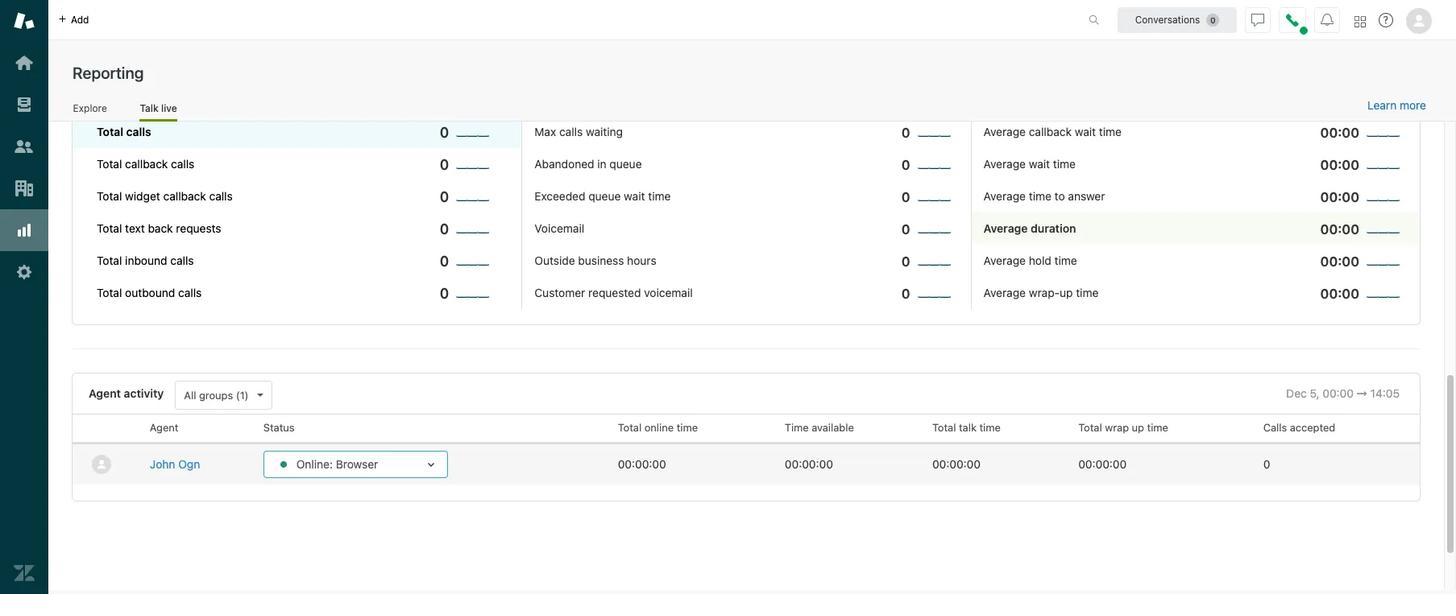 Task type: describe. For each thing, give the bounding box(es) containing it.
zendesk support image
[[14, 10, 35, 31]]

add
[[71, 13, 89, 25]]

learn
[[1368, 98, 1397, 112]]

reporting
[[73, 64, 144, 82]]

main element
[[0, 0, 48, 595]]

organizations image
[[14, 178, 35, 199]]

conversations button
[[1118, 7, 1237, 33]]

more
[[1400, 98, 1427, 112]]

reporting image
[[14, 220, 35, 241]]

customers image
[[14, 136, 35, 157]]

talk live
[[140, 102, 177, 114]]

learn more
[[1368, 98, 1427, 112]]

get started image
[[14, 52, 35, 73]]

add button
[[48, 0, 99, 40]]

views image
[[14, 94, 35, 115]]



Task type: vqa. For each thing, say whether or not it's contained in the screenshot.
Talk
yes



Task type: locate. For each thing, give the bounding box(es) containing it.
learn more link
[[1368, 98, 1427, 113]]

notifications image
[[1321, 13, 1334, 26]]

explore
[[73, 102, 107, 114]]

explore link
[[73, 102, 108, 119]]

live
[[161, 102, 177, 114]]

zendesk products image
[[1355, 16, 1366, 27]]

talk live link
[[140, 102, 177, 122]]

zendesk image
[[14, 564, 35, 584]]

admin image
[[14, 262, 35, 283]]

talk
[[140, 102, 159, 114]]

button displays agent's chat status as invisible. image
[[1252, 13, 1265, 26]]

get help image
[[1379, 13, 1394, 27]]

conversations
[[1136, 13, 1201, 25]]



